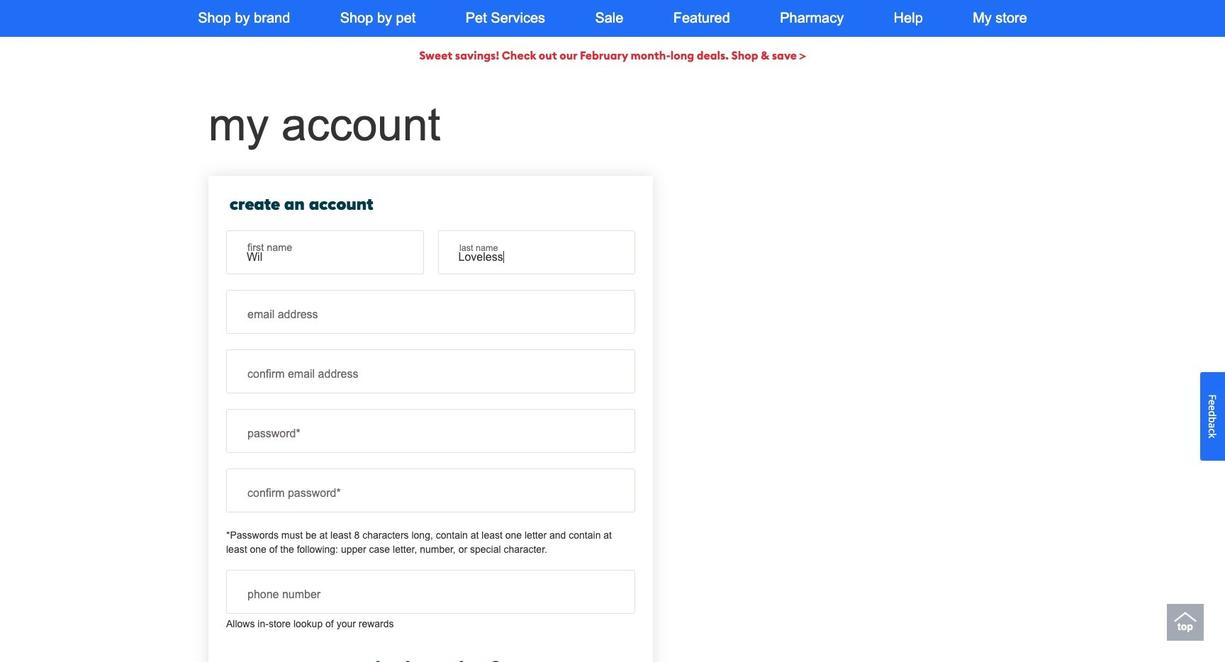 Task type: describe. For each thing, give the bounding box(es) containing it.
back to top image
[[1174, 606, 1197, 629]]



Task type: vqa. For each thing, say whether or not it's contained in the screenshot.
POND AND WATERFALL IMAGE.
no



Task type: locate. For each thing, give the bounding box(es) containing it.
None text field
[[227, 291, 635, 333], [227, 350, 635, 393], [227, 291, 635, 333], [227, 350, 635, 393]]

None text field
[[227, 231, 423, 274], [439, 231, 635, 274], [227, 231, 423, 274], [439, 231, 635, 274]]

None password field
[[227, 410, 635, 452], [227, 469, 635, 512], [227, 410, 635, 452], [227, 469, 635, 512]]

None search field
[[407, 0, 759, 2]]

None telephone field
[[227, 571, 635, 613]]



